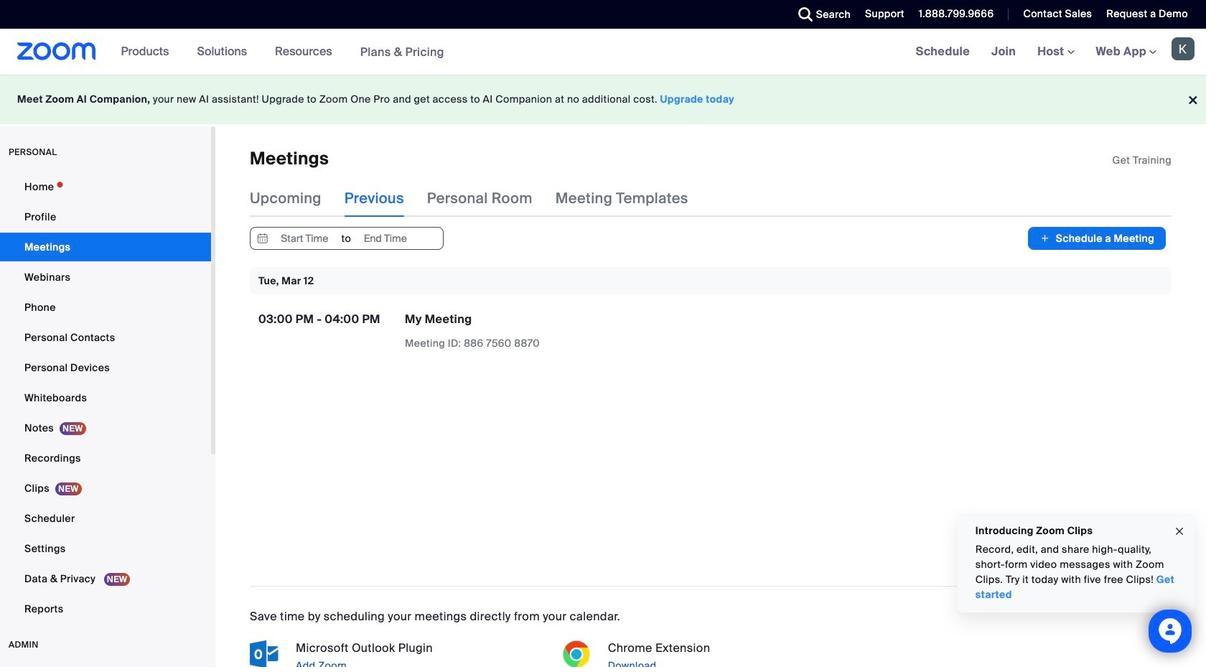 Task type: describe. For each thing, give the bounding box(es) containing it.
tabs of meeting tab list
[[250, 180, 712, 217]]

product information navigation
[[110, 29, 455, 75]]

report image
[[847, 317, 859, 329]]

add image
[[1040, 232, 1051, 246]]

Date Range Picker End field
[[352, 228, 419, 250]]

profile picture image
[[1172, 37, 1195, 60]]

0 horizontal spatial application
[[405, 312, 656, 351]]



Task type: vqa. For each thing, say whether or not it's contained in the screenshot.
Zoom Logo
yes



Task type: locate. For each thing, give the bounding box(es) containing it.
date image
[[254, 228, 271, 250]]

zoom logo image
[[17, 42, 96, 60]]

meetings navigation
[[905, 29, 1207, 75]]

Date Range Picker Start field
[[271, 228, 338, 250]]

1 vertical spatial application
[[405, 312, 656, 351]]

banner
[[0, 29, 1207, 75]]

personal menu menu
[[0, 172, 211, 625]]

my meeting element
[[405, 312, 472, 327]]

0 vertical spatial application
[[1113, 153, 1172, 167]]

1 horizontal spatial application
[[1113, 153, 1172, 167]]

application
[[1113, 153, 1172, 167], [405, 312, 656, 351]]

close image
[[1174, 523, 1186, 540]]

footer
[[0, 75, 1207, 124]]



